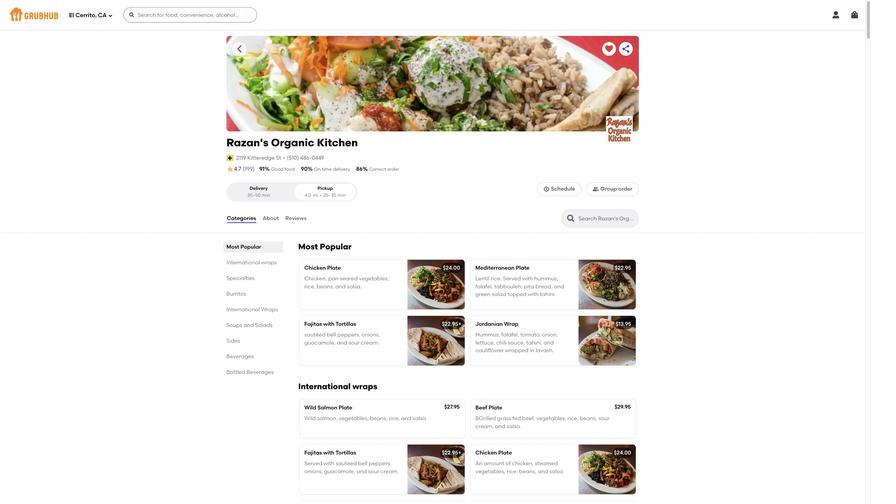 Task type: describe. For each thing, give the bounding box(es) containing it.
$22.95 + for jordanian wrap
[[442, 321, 462, 327]]

$22.95 + for chicken plate
[[442, 450, 462, 456]]

salsa. inside an amount of chicken, steamed vegetables, rice, beans, and salsa.
[[550, 468, 564, 475]]

burritos tab
[[227, 290, 280, 298]]

beef,
[[522, 415, 535, 422]]

falafel, inside lentil rice. served with hummus, falafel, tabbouleh, pita bread, and green salad topped with tahini.
[[476, 283, 493, 290]]

plate for an
[[499, 450, 512, 456]]

svg image inside schedule button
[[544, 186, 550, 192]]

mediterranean
[[476, 265, 515, 271]]

• inside pickup 4.0 mi • 25–35 min
[[320, 192, 322, 198]]

sour inside sautéed bell peppers, onions, guacamole, and sour cream.
[[349, 340, 360, 346]]

wild salmon plate
[[305, 405, 353, 411]]

pan
[[328, 276, 339, 282]]

cerrito,
[[75, 12, 97, 19]]

35–50
[[247, 192, 261, 198]]

saved restaurant image
[[605, 44, 614, 53]]

min inside pickup 4.0 mi • 25–35 min
[[338, 192, 346, 198]]

1 horizontal spatial international wraps
[[298, 382, 378, 391]]

wrap
[[504, 321, 519, 327]]

bgrilled grass fed beef, vegetables, rice, beans, sour cream, and salsa.
[[476, 415, 610, 430]]

bgrilled
[[476, 415, 496, 422]]

bottled beverages tab
[[227, 368, 280, 376]]

order for correct order
[[387, 167, 399, 172]]

order for group order
[[619, 186, 633, 192]]

1 vertical spatial wraps
[[353, 382, 378, 391]]

soups
[[227, 322, 242, 329]]

people icon image
[[593, 186, 599, 192]]

tomato,
[[521, 332, 541, 338]]

1 vertical spatial beverages
[[247, 369, 274, 376]]

jordanian wrap image
[[579, 316, 636, 366]]

star icon image
[[227, 165, 234, 173]]

$13.95
[[616, 321, 632, 327]]

salmon
[[318, 405, 338, 411]]

kitteredge
[[247, 155, 275, 161]]

pickup
[[318, 186, 333, 191]]

food
[[285, 167, 295, 172]]

$22.95 for hummus, falafel, tomato, onion, lettuce, chili sauce, tahini, and cauliflower wrapped in lavash.
[[442, 321, 459, 327]]

$29.95
[[615, 404, 631, 410]]

bottled
[[227, 369, 245, 376]]

$24.00 for chicken, pan seared vegetables, rice, beans, and salsa.
[[443, 265, 460, 271]]

wraps
[[261, 306, 278, 313]]

with up served with sauteed bell peppers, onions, guacamole, and sour cream.
[[323, 450, 335, 456]]

in
[[530, 347, 535, 354]]

on
[[314, 167, 321, 172]]

$24.00 for an amount of chicken, steamed vegetables, rice, beans, and salsa.
[[614, 450, 632, 456]]

fed
[[513, 415, 521, 422]]

vegetables, inside an amount of chicken, steamed vegetables, rice, beans, and salsa.
[[476, 468, 506, 475]]

el cerrito, ca
[[69, 12, 107, 19]]

(510) 486-0449 button
[[287, 154, 324, 162]]

plate right salmon
[[339, 405, 353, 411]]

pickup 4.0 mi • 25–35 min
[[305, 186, 346, 198]]

st
[[276, 155, 281, 161]]

time
[[322, 167, 332, 172]]

cauliflower
[[476, 347, 504, 354]]

$22.95 for an amount of chicken, steamed vegetables, rice, beans, and salsa.
[[442, 450, 459, 456]]

fajitas with tortillas for bell
[[305, 321, 356, 327]]

chicken plate for amount
[[476, 450, 512, 456]]

beef plate
[[476, 405, 503, 411]]

486-
[[300, 155, 312, 161]]

Search Razan's Organic Kitchen search field
[[578, 215, 637, 222]]

0 vertical spatial beverages
[[227, 353, 254, 360]]

plate for bgrilled
[[489, 405, 503, 411]]

lavash.
[[536, 347, 554, 354]]

and inside "bgrilled grass fed beef, vegetables, rice, beans, sour cream, and salsa."
[[495, 423, 506, 430]]

cream. inside served with sauteed bell peppers, onions, guacamole, and sour cream.
[[381, 468, 399, 475]]

4.7
[[234, 166, 241, 172]]

(199)
[[243, 166, 255, 172]]

correct order
[[369, 167, 399, 172]]

categories button
[[227, 205, 257, 232]]

soups and salads tab
[[227, 321, 280, 329]]

with inside served with sauteed bell peppers, onions, guacamole, and sour cream.
[[324, 461, 335, 467]]

+ for chicken
[[459, 450, 462, 456]]

vegetables, right salmon,
[[339, 415, 369, 422]]

cream,
[[476, 423, 494, 430]]

fajitas with tortillas image for an
[[408, 445, 465, 494]]

served inside lentil rice. served with hummus, falafel, tabbouleh, pita bread, and green salad topped with tahini.
[[503, 276, 521, 282]]

2119
[[236, 155, 246, 161]]

of
[[506, 461, 511, 467]]

wrapped
[[505, 347, 529, 354]]

razan's
[[227, 136, 269, 149]]

reviews
[[285, 215, 307, 222]]

tortillas for sauteed
[[336, 450, 356, 456]]

chicken,
[[512, 461, 534, 467]]

salmon,
[[317, 415, 338, 422]]

86
[[356, 166, 363, 172]]

lettuce,
[[476, 340, 495, 346]]

lentil rice. served with hummus, falafel, tabbouleh, pita bread, and green salad topped with tahini.
[[476, 276, 564, 298]]

schedule
[[551, 186, 576, 192]]

group order
[[601, 186, 633, 192]]

saved restaurant button
[[603, 42, 616, 56]]

sour inside served with sauteed bell peppers, onions, guacamole, and sour cream.
[[368, 468, 379, 475]]

sauteed
[[336, 461, 357, 467]]

chicken, pan seared vegetables, rice, beans, and salsa.
[[305, 276, 389, 290]]

share icon image
[[622, 44, 631, 53]]

salad
[[492, 291, 506, 298]]

schedule button
[[537, 182, 582, 196]]

beans, inside "chicken, pan seared vegetables, rice, beans, and salsa."
[[317, 283, 334, 290]]

an amount of chicken, steamed vegetables, rice, beans, and salsa.
[[476, 461, 564, 475]]

plate for chicken,
[[327, 265, 341, 271]]

good food
[[271, 167, 295, 172]]

chicken plate image for chicken, pan seared vegetables, rice, beans, and salsa.
[[408, 260, 465, 310]]

served inside served with sauteed bell peppers, onions, guacamole, and sour cream.
[[305, 461, 322, 467]]

beans, inside "bgrilled grass fed beef, vegetables, rice, beans, sour cream, and salsa."
[[580, 415, 598, 422]]

mediterranean plate
[[476, 265, 530, 271]]

group
[[601, 186, 617, 192]]

pita
[[524, 283, 534, 290]]

option group containing delivery 35–50 min
[[227, 182, 358, 202]]

2119 kitteredge st button
[[236, 154, 282, 162]]

0 vertical spatial •
[[283, 155, 285, 161]]

about
[[263, 215, 279, 222]]

(510)
[[287, 155, 299, 161]]

reviews button
[[285, 205, 307, 232]]

chicken for chicken,
[[305, 265, 326, 271]]

chicken,
[[305, 276, 327, 282]]

subscription pass image
[[227, 155, 234, 161]]

about button
[[262, 205, 279, 232]]

el
[[69, 12, 74, 19]]

chicken for an
[[476, 450, 497, 456]]

ca
[[98, 12, 107, 19]]

rice, inside "bgrilled grass fed beef, vegetables, rice, beans, sour cream, and salsa."
[[568, 415, 579, 422]]

good
[[271, 167, 284, 172]]

international wraps tab
[[227, 306, 280, 314]]

jordanian wrap
[[476, 321, 519, 327]]

international wraps inside tab
[[227, 259, 277, 266]]

fajitas with tortillas image for hummus,
[[408, 316, 465, 366]]

chili
[[497, 340, 507, 346]]



Task type: vqa. For each thing, say whether or not it's contained in the screenshot.
Rancho
no



Task type: locate. For each thing, give the bounding box(es) containing it.
international wraps
[[227, 259, 277, 266], [298, 382, 378, 391]]

0 vertical spatial chicken plate
[[305, 265, 341, 271]]

with up pita
[[522, 276, 533, 282]]

guacamole,
[[305, 340, 336, 346], [324, 468, 355, 475]]

min
[[262, 192, 270, 198], [338, 192, 346, 198]]

hummus,
[[476, 332, 500, 338]]

served with sauteed bell peppers, onions, guacamole, and sour cream.
[[305, 461, 399, 475]]

0 horizontal spatial falafel,
[[476, 283, 493, 290]]

onion,
[[542, 332, 558, 338]]

served up 'tabbouleh,'
[[503, 276, 521, 282]]

on time delivery
[[314, 167, 350, 172]]

0 horizontal spatial bell
[[327, 332, 336, 338]]

specialties
[[227, 275, 255, 282]]

fajitas with tortillas up sautéed
[[305, 321, 356, 327]]

1 vertical spatial cream.
[[381, 468, 399, 475]]

1 horizontal spatial chicken plate
[[476, 450, 512, 456]]

min down the delivery
[[262, 192, 270, 198]]

jordanian
[[476, 321, 503, 327]]

0 vertical spatial bell
[[327, 332, 336, 338]]

1 vertical spatial $24.00
[[614, 450, 632, 456]]

1 horizontal spatial falafel,
[[502, 332, 519, 338]]

0 horizontal spatial $24.00
[[443, 265, 460, 271]]

1 + from the top
[[459, 321, 462, 327]]

most down 'reviews' 'button' in the left of the page
[[298, 242, 318, 251]]

1 vertical spatial served
[[305, 461, 322, 467]]

international wraps tab
[[227, 259, 280, 267]]

sour inside "bgrilled grass fed beef, vegetables, rice, beans, sour cream, and salsa."
[[599, 415, 610, 422]]

sautéed bell peppers, onions, guacamole, and sour cream.
[[305, 332, 380, 346]]

0 vertical spatial served
[[503, 276, 521, 282]]

with down pita
[[528, 291, 539, 298]]

bell inside sautéed bell peppers, onions, guacamole, and sour cream.
[[327, 332, 336, 338]]

0 vertical spatial onions,
[[362, 332, 380, 338]]

an
[[476, 461, 483, 467]]

tortillas for peppers,
[[336, 321, 356, 327]]

wraps inside tab
[[261, 259, 277, 266]]

onions,
[[362, 332, 380, 338], [305, 468, 323, 475]]

beef
[[476, 405, 488, 411]]

1 vertical spatial •
[[320, 192, 322, 198]]

falafel, up sauce,
[[502, 332, 519, 338]]

fajitas for sautéed bell peppers, onions, guacamole, and sour cream.
[[305, 321, 322, 327]]

wraps up specialties tab
[[261, 259, 277, 266]]

fajitas for served with sauteed bell peppers, onions, guacamole, and sour cream.
[[305, 450, 322, 456]]

1 vertical spatial $22.95 +
[[442, 450, 462, 456]]

vegetables, inside "bgrilled grass fed beef, vegetables, rice, beans, sour cream, and salsa."
[[536, 415, 567, 422]]

1 vertical spatial $22.95
[[442, 321, 459, 327]]

1 vertical spatial falafel,
[[502, 332, 519, 338]]

min inside delivery 35–50 min
[[262, 192, 270, 198]]

international for international wraps tab
[[227, 259, 260, 266]]

svg image
[[832, 10, 841, 19], [851, 10, 860, 19], [129, 12, 135, 18], [108, 13, 113, 18], [544, 186, 550, 192]]

kitchen
[[317, 136, 358, 149]]

1 vertical spatial fajitas with tortillas
[[305, 450, 356, 456]]

fajitas with tortillas for with
[[305, 450, 356, 456]]

plate for lentil
[[516, 265, 530, 271]]

bell right sauteed
[[358, 461, 368, 467]]

0 vertical spatial cream.
[[361, 340, 379, 346]]

tortillas up sauteed
[[336, 450, 356, 456]]

0 vertical spatial fajitas with tortillas
[[305, 321, 356, 327]]

0 horizontal spatial most
[[227, 244, 239, 250]]

1 tortillas from the top
[[336, 321, 356, 327]]

guacamole, down sautéed
[[305, 340, 336, 346]]

rice, inside an amount of chicken, steamed vegetables, rice, beans, and salsa.
[[507, 468, 518, 475]]

option group
[[227, 182, 358, 202]]

cream. inside sautéed bell peppers, onions, guacamole, and sour cream.
[[361, 340, 379, 346]]

and inside "soups and salads" tab
[[244, 322, 254, 329]]

and inside served with sauteed bell peppers, onions, guacamole, and sour cream.
[[357, 468, 367, 475]]

organic
[[271, 136, 315, 149]]

2 $22.95 + from the top
[[442, 450, 462, 456]]

guacamole, down sauteed
[[324, 468, 355, 475]]

0 vertical spatial +
[[459, 321, 462, 327]]

beverages up 'bottled'
[[227, 353, 254, 360]]

plate up of
[[499, 450, 512, 456]]

1 vertical spatial chicken
[[476, 450, 497, 456]]

fajitas with tortillas image
[[408, 316, 465, 366], [408, 445, 465, 494]]

wild for wild salmon plate
[[305, 405, 316, 411]]

falafel, inside hummus, falafel, tomato, onion, lettuce, chili sauce, tahini, and cauliflower wrapped in lavash.
[[502, 332, 519, 338]]

chicken plate up chicken,
[[305, 265, 341, 271]]

beverages tab
[[227, 353, 280, 361]]

peppers, right sauteed
[[369, 461, 392, 467]]

with left sauteed
[[324, 461, 335, 467]]

1 horizontal spatial wraps
[[353, 382, 378, 391]]

2 vertical spatial international
[[298, 382, 351, 391]]

+
[[459, 321, 462, 327], [459, 450, 462, 456]]

most popular up pan
[[298, 242, 352, 251]]

international for international wraps tab
[[227, 306, 260, 313]]

1 horizontal spatial onions,
[[362, 332, 380, 338]]

1 horizontal spatial order
[[619, 186, 633, 192]]

delivery 35–50 min
[[247, 186, 270, 198]]

wild for wild salmon, vegetables, beans, rice, and salsa.
[[305, 415, 316, 422]]

$24.00
[[443, 265, 460, 271], [614, 450, 632, 456]]

0 horizontal spatial peppers,
[[338, 332, 360, 338]]

beans, inside an amount of chicken, steamed vegetables, rice, beans, and salsa.
[[519, 468, 537, 475]]

2 wild from the top
[[305, 415, 316, 422]]

1 wild from the top
[[305, 405, 316, 411]]

0 vertical spatial falafel,
[[476, 283, 493, 290]]

1 vertical spatial tortillas
[[336, 450, 356, 456]]

wild salmon, vegetables, beans, rice, and salsa.
[[305, 415, 428, 422]]

0 horizontal spatial onions,
[[305, 468, 323, 475]]

beverages
[[227, 353, 254, 360], [247, 369, 274, 376]]

0 vertical spatial order
[[387, 167, 399, 172]]

0 vertical spatial fajitas
[[305, 321, 322, 327]]

international
[[227, 259, 260, 266], [227, 306, 260, 313], [298, 382, 351, 391]]

order
[[387, 167, 399, 172], [619, 186, 633, 192]]

1 $22.95 + from the top
[[442, 321, 462, 327]]

grass
[[497, 415, 511, 422]]

1 vertical spatial chicken plate image
[[579, 445, 636, 494]]

and inside lentil rice. served with hummus, falafel, tabbouleh, pita bread, and green salad topped with tahini.
[[554, 283, 564, 290]]

0 vertical spatial wraps
[[261, 259, 277, 266]]

1 vertical spatial international wraps
[[298, 382, 378, 391]]

chicken plate image for an amount of chicken, steamed vegetables, rice, beans, and salsa.
[[579, 445, 636, 494]]

wraps up wild salmon, vegetables, beans, rice, and salsa.
[[353, 382, 378, 391]]

1 fajitas from the top
[[305, 321, 322, 327]]

1 horizontal spatial most
[[298, 242, 318, 251]]

1 vertical spatial fajitas
[[305, 450, 322, 456]]

25–35
[[323, 192, 337, 198]]

1 horizontal spatial chicken plate image
[[579, 445, 636, 494]]

tabbouleh,
[[495, 283, 523, 290]]

popular inside tab
[[241, 244, 261, 250]]

onions, inside served with sauteed bell peppers, onions, guacamole, and sour cream.
[[305, 468, 323, 475]]

2 fajitas from the top
[[305, 450, 322, 456]]

plate
[[327, 265, 341, 271], [516, 265, 530, 271], [339, 405, 353, 411], [489, 405, 503, 411], [499, 450, 512, 456]]

2 min from the left
[[338, 192, 346, 198]]

order inside button
[[619, 186, 633, 192]]

1 horizontal spatial cream.
[[381, 468, 399, 475]]

international up specialties
[[227, 259, 260, 266]]

most up international wraps tab
[[227, 244, 239, 250]]

0 horizontal spatial min
[[262, 192, 270, 198]]

tortillas up sautéed bell peppers, onions, guacamole, and sour cream.
[[336, 321, 356, 327]]

0 vertical spatial $24.00
[[443, 265, 460, 271]]

0449
[[312, 155, 324, 161]]

categories
[[227, 215, 256, 222]]

1 vertical spatial sour
[[599, 415, 610, 422]]

0 horizontal spatial chicken plate image
[[408, 260, 465, 310]]

group order button
[[587, 182, 639, 196]]

2 tortillas from the top
[[336, 450, 356, 456]]

0 vertical spatial wild
[[305, 405, 316, 411]]

guacamole, inside sautéed bell peppers, onions, guacamole, and sour cream.
[[305, 340, 336, 346]]

and inside hummus, falafel, tomato, onion, lettuce, chili sauce, tahini, and cauliflower wrapped in lavash.
[[544, 340, 554, 346]]

served
[[503, 276, 521, 282], [305, 461, 322, 467]]

main navigation navigation
[[0, 0, 866, 30]]

beans,
[[317, 283, 334, 290], [370, 415, 388, 422], [580, 415, 598, 422], [519, 468, 537, 475]]

1 horizontal spatial served
[[503, 276, 521, 282]]

wild left salmon
[[305, 405, 316, 411]]

1 vertical spatial wild
[[305, 415, 316, 422]]

0 horizontal spatial cream.
[[361, 340, 379, 346]]

wild
[[305, 405, 316, 411], [305, 415, 316, 422]]

chicken
[[305, 265, 326, 271], [476, 450, 497, 456]]

mediterranean plate image
[[579, 260, 636, 310]]

bell right sautéed
[[327, 332, 336, 338]]

with up sautéed
[[323, 321, 335, 327]]

1 vertical spatial international
[[227, 306, 260, 313]]

most popular up international wraps tab
[[227, 244, 261, 250]]

1 horizontal spatial most popular
[[298, 242, 352, 251]]

sides
[[227, 338, 240, 344]]

rice, inside "chicken, pan seared vegetables, rice, beans, and salsa."
[[305, 283, 316, 290]]

0 horizontal spatial sour
[[349, 340, 360, 346]]

1 vertical spatial onions,
[[305, 468, 323, 475]]

1 horizontal spatial peppers,
[[369, 461, 392, 467]]

chicken up chicken,
[[305, 265, 326, 271]]

1 vertical spatial guacamole,
[[324, 468, 355, 475]]

sautéed
[[305, 332, 326, 338]]

popular up pan
[[320, 242, 352, 251]]

1 vertical spatial chicken plate
[[476, 450, 512, 456]]

salsa. inside "bgrilled grass fed beef, vegetables, rice, beans, sour cream, and salsa."
[[507, 423, 522, 430]]

plate up lentil rice. served with hummus, falafel, tabbouleh, pita bread, and green salad topped with tahini.
[[516, 265, 530, 271]]

+ for jordanian
[[459, 321, 462, 327]]

0 horizontal spatial international wraps
[[227, 259, 277, 266]]

0 vertical spatial $22.95 +
[[442, 321, 462, 327]]

0 vertical spatial international wraps
[[227, 259, 277, 266]]

guacamole, inside served with sauteed bell peppers, onions, guacamole, and sour cream.
[[324, 468, 355, 475]]

1 horizontal spatial $24.00
[[614, 450, 632, 456]]

most
[[298, 242, 318, 251], [227, 244, 239, 250]]

90
[[301, 166, 308, 172]]

Search for food, convenience, alcohol... search field
[[124, 7, 257, 23]]

peppers, right sautéed
[[338, 332, 360, 338]]

bell
[[327, 332, 336, 338], [358, 461, 368, 467]]

0 vertical spatial fajitas with tortillas image
[[408, 316, 465, 366]]

peppers, inside sautéed bell peppers, onions, guacamole, and sour cream.
[[338, 332, 360, 338]]

•
[[283, 155, 285, 161], [320, 192, 322, 198]]

1 vertical spatial +
[[459, 450, 462, 456]]

caret left icon image
[[235, 44, 244, 53]]

international wraps up wild salmon plate
[[298, 382, 378, 391]]

chicken plate up amount
[[476, 450, 512, 456]]

razan's organic kitchen logo image
[[606, 116, 633, 143]]

order right correct
[[387, 167, 399, 172]]

fajitas up sautéed
[[305, 321, 322, 327]]

0 horizontal spatial •
[[283, 155, 285, 161]]

green
[[476, 291, 491, 298]]

vegetables, right beef,
[[536, 415, 567, 422]]

vegetables, inside "chicken, pan seared vegetables, rice, beans, and salsa."
[[359, 276, 389, 282]]

2 vertical spatial $22.95
[[442, 450, 459, 456]]

lentil
[[476, 276, 490, 282]]

1 horizontal spatial bell
[[358, 461, 368, 467]]

salsa. inside "chicken, pan seared vegetables, rice, beans, and salsa."
[[347, 283, 362, 290]]

international wraps
[[227, 306, 278, 313]]

most inside most popular tab
[[227, 244, 239, 250]]

0 horizontal spatial served
[[305, 461, 322, 467]]

bottled beverages
[[227, 369, 274, 376]]

1 fajitas with tortillas image from the top
[[408, 316, 465, 366]]

0 vertical spatial peppers,
[[338, 332, 360, 338]]

onions, inside sautéed bell peppers, onions, guacamole, and sour cream.
[[362, 332, 380, 338]]

1 horizontal spatial chicken
[[476, 450, 497, 456]]

1 vertical spatial fajitas with tortillas image
[[408, 445, 465, 494]]

steamed
[[535, 461, 558, 467]]

0 vertical spatial chicken
[[305, 265, 326, 271]]

0 horizontal spatial popular
[[241, 244, 261, 250]]

0 horizontal spatial chicken
[[305, 265, 326, 271]]

most popular
[[298, 242, 352, 251], [227, 244, 261, 250]]

falafel, up the green
[[476, 283, 493, 290]]

2 fajitas with tortillas image from the top
[[408, 445, 465, 494]]

chicken plate for pan
[[305, 265, 341, 271]]

tahini,
[[527, 340, 543, 346]]

delivery
[[333, 167, 350, 172]]

correct
[[369, 167, 386, 172]]

fajitas down salmon,
[[305, 450, 322, 456]]

popular
[[320, 242, 352, 251], [241, 244, 261, 250]]

0 vertical spatial chicken plate image
[[408, 260, 465, 310]]

hummus, falafel, tomato, onion, lettuce, chili sauce, tahini, and cauliflower wrapped in lavash.
[[476, 332, 558, 354]]

2 + from the top
[[459, 450, 462, 456]]

0 horizontal spatial most popular
[[227, 244, 261, 250]]

0 horizontal spatial chicken plate
[[305, 265, 341, 271]]

0 vertical spatial $22.95
[[615, 265, 632, 271]]

topped
[[508, 291, 527, 298]]

salsa.
[[347, 283, 362, 290], [413, 415, 428, 422], [507, 423, 522, 430], [550, 468, 564, 475]]

1 horizontal spatial popular
[[320, 242, 352, 251]]

0 horizontal spatial order
[[387, 167, 399, 172]]

2 fajitas with tortillas from the top
[[305, 450, 356, 456]]

peppers, inside served with sauteed bell peppers, onions, guacamole, and sour cream.
[[369, 461, 392, 467]]

falafel,
[[476, 283, 493, 290], [502, 332, 519, 338]]

international up salmon
[[298, 382, 351, 391]]

bread,
[[536, 283, 553, 290]]

2119 kitteredge st
[[236, 155, 281, 161]]

international wraps up specialties tab
[[227, 259, 277, 266]]

popular up international wraps tab
[[241, 244, 261, 250]]

rice,
[[305, 283, 316, 290], [389, 415, 400, 422], [568, 415, 579, 422], [507, 468, 518, 475]]

hummus,
[[535, 276, 558, 282]]

tahini.
[[540, 291, 556, 298]]

• right st
[[283, 155, 285, 161]]

tortillas
[[336, 321, 356, 327], [336, 450, 356, 456]]

1 vertical spatial peppers,
[[369, 461, 392, 467]]

vegetables, right seared
[[359, 276, 389, 282]]

1 horizontal spatial min
[[338, 192, 346, 198]]

2 horizontal spatial sour
[[599, 415, 610, 422]]

served left sauteed
[[305, 461, 322, 467]]

vegetables, down amount
[[476, 468, 506, 475]]

beverages down beverages tab
[[247, 369, 274, 376]]

0 vertical spatial guacamole,
[[305, 340, 336, 346]]

burritos
[[227, 291, 246, 297]]

and inside "chicken, pan seared vegetables, rice, beans, and salsa."
[[336, 283, 346, 290]]

with
[[522, 276, 533, 282], [528, 291, 539, 298], [323, 321, 335, 327], [323, 450, 335, 456], [324, 461, 335, 467]]

1 horizontal spatial sour
[[368, 468, 379, 475]]

most popular inside tab
[[227, 244, 261, 250]]

most popular tab
[[227, 243, 280, 251]]

order right group
[[619, 186, 633, 192]]

amount
[[484, 461, 505, 467]]

• right the mi on the left top of the page
[[320, 192, 322, 198]]

min right "25–35"
[[338, 192, 346, 198]]

1 min from the left
[[262, 192, 270, 198]]

1 horizontal spatial •
[[320, 192, 322, 198]]

chicken up the an
[[476, 450, 497, 456]]

wild left salmon,
[[305, 415, 316, 422]]

$27.95
[[444, 404, 460, 410]]

plate up pan
[[327, 265, 341, 271]]

0 vertical spatial tortillas
[[336, 321, 356, 327]]

razan's organic kitchen
[[227, 136, 358, 149]]

bell inside served with sauteed bell peppers, onions, guacamole, and sour cream.
[[358, 461, 368, 467]]

specialties tab
[[227, 274, 280, 282]]

fajitas with tortillas up sauteed
[[305, 450, 356, 456]]

1 vertical spatial bell
[[358, 461, 368, 467]]

seared
[[340, 276, 358, 282]]

1 fajitas with tortillas from the top
[[305, 321, 356, 327]]

0 horizontal spatial wraps
[[261, 259, 277, 266]]

0 vertical spatial international
[[227, 259, 260, 266]]

and inside an amount of chicken, steamed vegetables, rice, beans, and salsa.
[[538, 468, 548, 475]]

chicken plate image
[[408, 260, 465, 310], [579, 445, 636, 494]]

search icon image
[[567, 214, 576, 223]]

2 vertical spatial sour
[[368, 468, 379, 475]]

sides tab
[[227, 337, 280, 345]]

0 vertical spatial sour
[[349, 340, 360, 346]]

1 vertical spatial order
[[619, 186, 633, 192]]

$22.95
[[615, 265, 632, 271], [442, 321, 459, 327], [442, 450, 459, 456]]

international up the soups and salads at the bottom of page
[[227, 306, 260, 313]]

and inside sautéed bell peppers, onions, guacamole, and sour cream.
[[337, 340, 347, 346]]

plate up grass
[[489, 405, 503, 411]]



